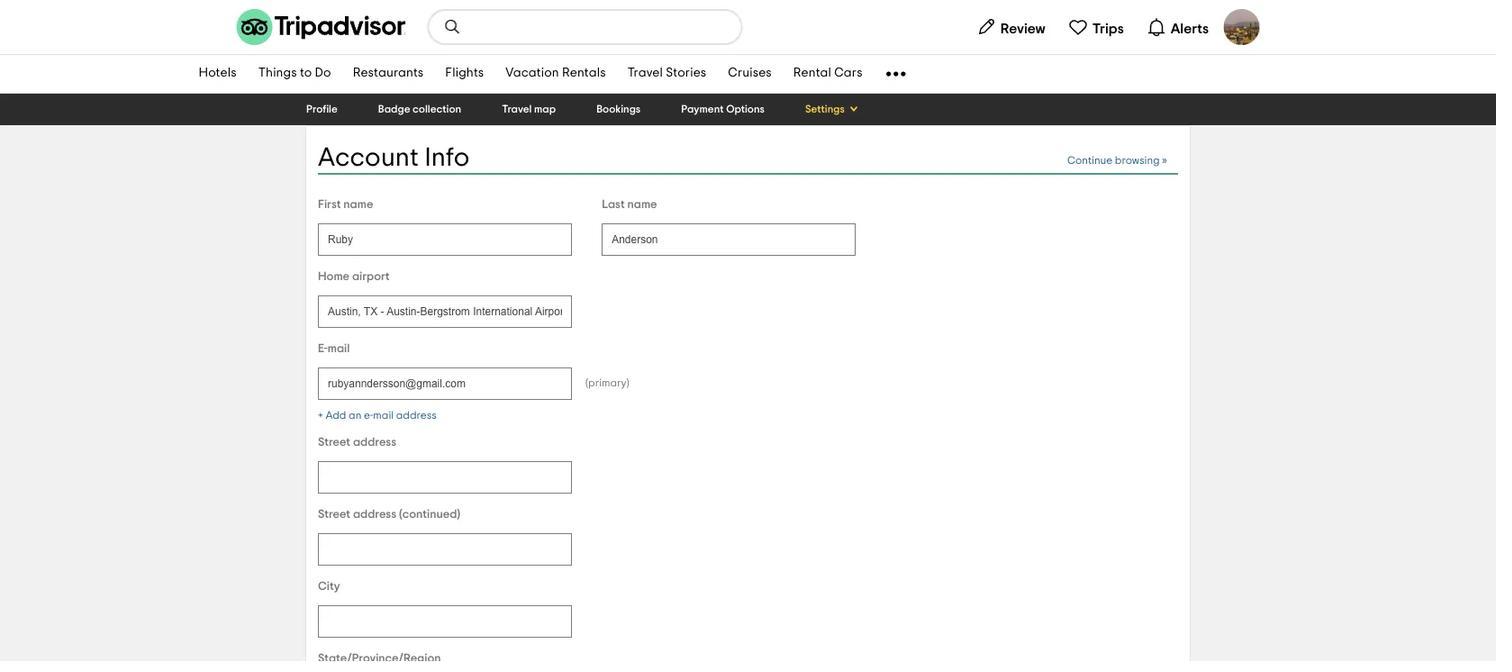 Task type: vqa. For each thing, say whether or not it's contained in the screenshot.
topmost the
no



Task type: describe. For each thing, give the bounding box(es) containing it.
settings
[[848, 173, 896, 187]]

travel map link
[[502, 104, 556, 115]]

0 vertical spatial address
[[396, 410, 437, 421]]

trips
[[1093, 21, 1124, 36]]

profile picture image
[[1224, 9, 1260, 45]]

cars
[[835, 67, 863, 80]]

first name
[[318, 199, 373, 210]]

»
[[1162, 155, 1168, 166]]

do
[[315, 67, 331, 80]]

e-
[[318, 343, 328, 354]]

continue
[[1068, 155, 1113, 166]]

(primary)
[[586, 378, 630, 389]]

search image
[[444, 18, 462, 36]]

0 horizontal spatial mail
[[328, 343, 350, 354]]

rental
[[794, 67, 832, 80]]

name for last name
[[628, 199, 657, 210]]

hotels
[[199, 67, 237, 80]]

Street address text field
[[318, 461, 572, 494]]

trips link
[[1061, 9, 1132, 45]]

continue browsing » link
[[1068, 155, 1168, 166]]

bookings link
[[597, 104, 641, 115]]

things
[[258, 67, 297, 80]]

review
[[1001, 21, 1046, 36]]

street for street address (continued)
[[318, 509, 351, 520]]

continue browsing »
[[1068, 155, 1168, 166]]

flights link
[[435, 55, 495, 93]]

first
[[318, 199, 341, 210]]

name for first name
[[344, 199, 373, 210]]

badge collection
[[378, 104, 461, 115]]

alerts
[[1171, 21, 1209, 36]]

cruises link
[[718, 55, 783, 93]]

hotels link
[[188, 55, 247, 93]]

city
[[318, 581, 340, 592]]

e-
[[364, 410, 373, 421]]

badge
[[378, 104, 410, 115]]

account for account settings
[[793, 173, 845, 187]]

cruises
[[728, 67, 772, 80]]

things to do
[[258, 67, 331, 80]]

City text field
[[318, 605, 572, 638]]

vacation rentals
[[506, 67, 606, 80]]

Street address (continued) text field
[[318, 533, 572, 566]]

rental cars link
[[783, 55, 874, 93]]

badge collection link
[[378, 104, 461, 115]]

last name
[[602, 199, 657, 210]]

to
[[300, 67, 312, 80]]



Task type: locate. For each thing, give the bounding box(es) containing it.
address right e- at the left bottom of page
[[396, 410, 437, 421]]

alerts link
[[1139, 9, 1217, 45]]

+
[[318, 410, 323, 421]]

restaurants
[[353, 67, 424, 80]]

travel stories link
[[617, 55, 718, 93]]

collection
[[413, 104, 461, 115]]

restaurants link
[[342, 55, 435, 93]]

account for account info
[[318, 145, 419, 171]]

e-mail
[[318, 343, 350, 354]]

1 horizontal spatial mail
[[373, 410, 394, 421]]

airport
[[352, 271, 390, 282]]

map
[[534, 104, 556, 115]]

1 horizontal spatial account
[[793, 173, 845, 187]]

last
[[602, 199, 625, 210]]

profile
[[306, 104, 338, 115]]

account settings link
[[793, 167, 901, 194]]

travel
[[628, 67, 663, 80], [502, 104, 532, 115]]

home
[[318, 271, 350, 282]]

account up first name
[[318, 145, 419, 171]]

street for street address
[[318, 436, 351, 448]]

None search field
[[429, 11, 741, 43]]

None text field
[[318, 223, 572, 256], [318, 368, 572, 400], [318, 223, 572, 256], [318, 368, 572, 400]]

options
[[726, 104, 765, 115]]

name right first
[[344, 199, 373, 210]]

account info
[[318, 145, 470, 171]]

1 vertical spatial account
[[793, 173, 845, 187]]

0 horizontal spatial travel
[[502, 104, 532, 115]]

tripadvisor image
[[237, 9, 406, 45]]

None text field
[[602, 223, 856, 256], [318, 295, 572, 328], [602, 223, 856, 256], [318, 295, 572, 328]]

vacation
[[506, 67, 559, 80]]

0 vertical spatial street
[[318, 436, 351, 448]]

0 vertical spatial travel
[[628, 67, 663, 80]]

flights
[[445, 67, 484, 80]]

review link
[[969, 9, 1054, 45]]

0 horizontal spatial name
[[344, 199, 373, 210]]

1 street from the top
[[318, 436, 351, 448]]

home airport
[[318, 271, 390, 282]]

1 name from the left
[[344, 199, 373, 210]]

bookings
[[597, 104, 641, 115]]

+ add an e-mail address
[[318, 410, 437, 421]]

1 vertical spatial mail
[[373, 410, 394, 421]]

0 vertical spatial account
[[318, 145, 419, 171]]

travel left 'map'
[[502, 104, 532, 115]]

info
[[425, 145, 470, 171]]

travel left stories
[[628, 67, 663, 80]]

1 horizontal spatial travel
[[628, 67, 663, 80]]

stories
[[666, 67, 707, 80]]

payment
[[681, 104, 724, 115]]

payment options link
[[681, 104, 765, 115]]

2 vertical spatial address
[[353, 509, 397, 520]]

mail
[[328, 343, 350, 354], [373, 410, 394, 421]]

travel for travel map
[[502, 104, 532, 115]]

address down the + add an e-mail address in the bottom left of the page
[[353, 436, 397, 448]]

account left 'settings'
[[793, 173, 845, 187]]

travel stories
[[628, 67, 707, 80]]

account
[[318, 145, 419, 171], [793, 173, 845, 187]]

address for street address (continued)
[[353, 509, 397, 520]]

things to do link
[[247, 55, 342, 93]]

0 horizontal spatial account
[[318, 145, 419, 171]]

1 horizontal spatial name
[[628, 199, 657, 210]]

account settings
[[793, 173, 896, 187]]

add
[[326, 410, 346, 421]]

1 vertical spatial travel
[[502, 104, 532, 115]]

payment options
[[681, 104, 765, 115]]

browsing
[[1115, 155, 1160, 166]]

rentals
[[562, 67, 606, 80]]

name right last
[[628, 199, 657, 210]]

address
[[396, 410, 437, 421], [353, 436, 397, 448], [353, 509, 397, 520]]

1 vertical spatial street
[[318, 509, 351, 520]]

travel for travel stories
[[628, 67, 663, 80]]

street address (continued)
[[318, 509, 461, 520]]

0 vertical spatial mail
[[328, 343, 350, 354]]

rental cars
[[794, 67, 863, 80]]

street
[[318, 436, 351, 448], [318, 509, 351, 520]]

travel map
[[502, 104, 556, 115]]

1 vertical spatial address
[[353, 436, 397, 448]]

address for street address
[[353, 436, 397, 448]]

2 street from the top
[[318, 509, 351, 520]]

street up city
[[318, 509, 351, 520]]

an
[[349, 410, 362, 421]]

profile link
[[306, 104, 338, 115]]

vacation rentals link
[[495, 55, 617, 93]]

street address
[[318, 436, 397, 448]]

address left (continued)
[[353, 509, 397, 520]]

mail right 'an' on the bottom left of the page
[[373, 410, 394, 421]]

2 name from the left
[[628, 199, 657, 210]]

settings
[[805, 104, 845, 115]]

(continued)
[[399, 509, 461, 520]]

name
[[344, 199, 373, 210], [628, 199, 657, 210]]

street down add
[[318, 436, 351, 448]]

mail up add
[[328, 343, 350, 354]]



